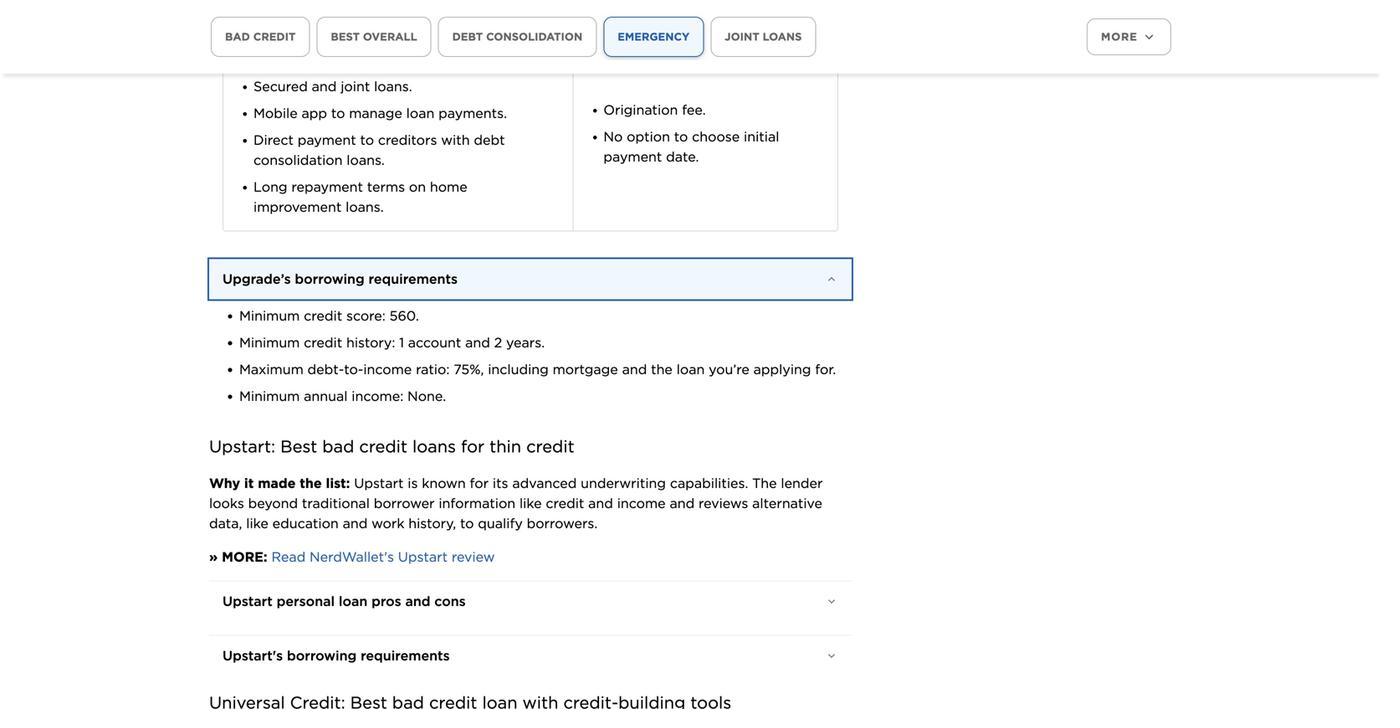 Task type: describe. For each thing, give the bounding box(es) containing it.
and down the capabilities.
[[670, 495, 695, 511]]

560.
[[390, 308, 419, 324]]

direct
[[254, 132, 294, 148]]

credit down the 'income:'
[[359, 437, 408, 457]]

the
[[753, 475, 777, 491]]

joint loans
[[725, 30, 802, 43]]

origination fee.
[[604, 102, 706, 118]]

to-
[[344, 361, 364, 378]]

more:
[[222, 549, 268, 565]]

score:
[[347, 308, 386, 324]]

borrowing for upgrade's
[[295, 271, 365, 287]]

including
[[488, 361, 549, 378]]

upstart is known for its advanced underwriting capabilities. the lender looks beyond traditional borrower information like credit and income and reviews alternative data, like education and work history, to qualify borrowers.
[[209, 475, 823, 532]]

income inside upstart is known for its advanced underwriting capabilities. the lender looks beyond traditional borrower information like credit and income and reviews alternative data, like education and work history, to qualify borrowers.
[[618, 495, 666, 511]]

minimum for minimum annual income: none.
[[239, 388, 300, 404]]

account
[[408, 334, 462, 351]]

alternative
[[753, 495, 823, 511]]

is
[[408, 475, 418, 491]]

multiple rate discounts.
[[254, 51, 407, 68]]

debt inside button
[[453, 30, 483, 43]]

improvement
[[254, 199, 342, 215]]

cons
[[435, 593, 466, 609]]

consolidation inside button
[[486, 30, 583, 43]]

more button
[[1088, 18, 1172, 55]]

loan inside upstart personal loan pros and cons "dropdown button"
[[339, 593, 368, 609]]

lender
[[781, 475, 823, 491]]

to for manage
[[331, 105, 345, 121]]

initial
[[744, 128, 780, 145]]

more
[[1102, 30, 1138, 43]]

information
[[439, 495, 516, 511]]

minimum annual income: none.
[[239, 388, 446, 404]]

fee.
[[682, 102, 706, 118]]

read nerdwallet's upstart review
[[272, 549, 495, 565]]

mobile
[[254, 105, 298, 121]]

credit inside bad credit button
[[253, 30, 296, 43]]

product offers quick filters tab list
[[211, 17, 928, 151]]

you're
[[709, 361, 750, 378]]

best overall
[[331, 30, 417, 43]]

upgrade's
[[223, 271, 291, 287]]

choose
[[692, 128, 740, 145]]

loans. inside long repayment terms on home improvement loans.
[[346, 199, 384, 215]]

loans. inside direct payment to creditors with debt consolidation loans.
[[347, 152, 385, 168]]

joint inside button
[[725, 30, 760, 43]]

1 horizontal spatial loan
[[407, 105, 435, 121]]

secured and joint loans.
[[254, 78, 412, 95]]

terms
[[367, 179, 405, 195]]

maximum debt-to-income ratio: 75%, including mortgage and the loan you're applying for.
[[239, 361, 837, 378]]

bad credit button
[[211, 17, 310, 57]]

to inside upstart is known for its advanced underwriting capabilities. the lender looks beyond traditional borrower information like credit and income and reviews alternative data, like education and work history, to qualify borrowers.
[[460, 515, 474, 532]]

none.
[[408, 388, 446, 404]]

long
[[254, 179, 288, 195]]

1 horizontal spatial like
[[520, 495, 542, 511]]

known
[[422, 475, 466, 491]]

data,
[[209, 515, 242, 532]]

personal
[[277, 593, 335, 609]]

minimum credit history: 1 account and 2 years.
[[239, 334, 545, 351]]

debt-
[[308, 361, 344, 378]]

upstart's borrowing requirements button
[[209, 636, 852, 676]]

minimum credit score: 560.
[[239, 308, 423, 324]]

and down underwriting
[[589, 495, 614, 511]]

annual
[[304, 388, 348, 404]]

on
[[409, 179, 426, 195]]

1
[[399, 334, 404, 351]]

cons
[[587, 4, 621, 20]]

applying
[[754, 361, 812, 378]]

mobile app to manage loan payments.
[[254, 105, 507, 121]]

1 vertical spatial the
[[300, 475, 322, 491]]

payments.
[[439, 105, 507, 121]]

maximum
[[239, 361, 304, 378]]

app
[[302, 105, 327, 121]]

requirements for upstart's borrowing requirements
[[361, 647, 450, 664]]

looks
[[209, 495, 244, 511]]

1 vertical spatial bad
[[323, 437, 354, 457]]

for.
[[816, 361, 837, 378]]

1 horizontal spatial the
[[651, 361, 673, 378]]

borrower
[[374, 495, 435, 511]]

and right "mortgage"
[[622, 361, 647, 378]]

why it made the list:
[[209, 475, 350, 491]]

and left 2
[[466, 334, 490, 351]]

0 vertical spatial for
[[461, 437, 485, 457]]

manage
[[349, 105, 403, 121]]

long repayment terms on home improvement loans.
[[254, 179, 468, 215]]

upstart for known
[[354, 475, 404, 491]]

pros
[[372, 593, 402, 609]]

credit down upgrade's borrowing requirements
[[304, 308, 343, 324]]

beyond
[[248, 495, 298, 511]]

ratio:
[[416, 361, 450, 378]]

repayment
[[292, 179, 363, 195]]

best overall button
[[317, 17, 432, 57]]

home
[[430, 179, 468, 195]]

discounts.
[[340, 51, 407, 68]]

why
[[209, 475, 240, 491]]

upgrade's borrowing requirements button
[[209, 259, 852, 299]]



Task type: locate. For each thing, give the bounding box(es) containing it.
like down advanced
[[520, 495, 542, 511]]

0 vertical spatial loans
[[763, 30, 802, 43]]

0 horizontal spatial consolidation
[[254, 152, 343, 168]]

1 vertical spatial loans.
[[347, 152, 385, 168]]

loans inside button
[[763, 30, 802, 43]]

nerdwallet's
[[310, 549, 394, 565]]

minimum up maximum
[[239, 334, 300, 351]]

0 vertical spatial requirements
[[369, 271, 458, 287]]

payment inside direct payment to creditors with debt consolidation loans.
[[298, 132, 356, 148]]

1 vertical spatial debt
[[474, 132, 505, 148]]

for inside upstart is known for its advanced underwriting capabilities. the lender looks beyond traditional borrower information like credit and income and reviews alternative data, like education and work history, to qualify borrowers.
[[470, 475, 489, 491]]

1 vertical spatial for
[[470, 475, 489, 491]]

to for choose
[[675, 128, 688, 145]]

0 vertical spatial consolidation
[[486, 30, 583, 43]]

1 vertical spatial consolidation
[[254, 152, 343, 168]]

debt up the payments.
[[453, 30, 483, 43]]

bad down pros
[[225, 30, 250, 43]]

credit
[[253, 30, 296, 43], [304, 308, 343, 324], [304, 334, 343, 351], [359, 437, 408, 457], [527, 437, 575, 457], [546, 495, 585, 511]]

credit up debt-
[[304, 334, 343, 351]]

mortgage
[[553, 361, 618, 378]]

upstart inside upstart is known for its advanced underwriting capabilities. the lender looks beyond traditional borrower information like credit and income and reviews alternative data, like education and work history, to qualify borrowers.
[[354, 475, 404, 491]]

upstart
[[354, 475, 404, 491], [398, 549, 448, 565], [223, 593, 273, 609]]

bad credit
[[225, 30, 296, 43]]

minimum
[[239, 308, 300, 324], [239, 334, 300, 351], [239, 388, 300, 404]]

best
[[281, 437, 318, 457]]

thin
[[490, 437, 522, 457]]

2 vertical spatial loan
[[339, 593, 368, 609]]

upstart's
[[223, 647, 283, 664]]

0 horizontal spatial loan
[[339, 593, 368, 609]]

0 vertical spatial loan
[[407, 105, 435, 121]]

credit up multiple
[[253, 30, 296, 43]]

origination
[[604, 102, 678, 118]]

bad up list:
[[323, 437, 354, 457]]

0 horizontal spatial income
[[364, 361, 412, 378]]

1 vertical spatial joint
[[341, 78, 370, 95]]

its
[[493, 475, 509, 491]]

requirements for upgrade's borrowing requirements
[[369, 271, 458, 287]]

for left thin
[[461, 437, 485, 457]]

1 horizontal spatial consolidation
[[486, 30, 583, 43]]

loans
[[763, 30, 802, 43], [413, 437, 456, 457]]

2 vertical spatial upstart
[[223, 593, 273, 609]]

list:
[[326, 475, 350, 491]]

credit inside upstart is known for its advanced underwriting capabilities. the lender looks beyond traditional borrower information like credit and income and reviews alternative data, like education and work history, to qualify borrowers.
[[546, 495, 585, 511]]

like down beyond
[[246, 515, 269, 532]]

and down traditional
[[343, 515, 368, 532]]

to for creditors
[[360, 132, 374, 148]]

2 vertical spatial minimum
[[239, 388, 300, 404]]

1 vertical spatial minimum
[[239, 334, 300, 351]]

1 vertical spatial income
[[618, 495, 666, 511]]

1 vertical spatial payment
[[604, 149, 662, 165]]

requirements down pros
[[361, 647, 450, 664]]

credit up advanced
[[527, 437, 575, 457]]

minimum for minimum credit history: 1 account and 2 years.
[[239, 334, 300, 351]]

direct payment to creditors with debt consolidation loans.
[[254, 132, 505, 168]]

debt
[[453, 30, 483, 43], [474, 132, 505, 148]]

upstart personal loan pros and cons button
[[209, 581, 852, 622]]

capabilities.
[[670, 475, 749, 491]]

borrowing for upstart's
[[287, 647, 357, 664]]

to right app
[[331, 105, 345, 121]]

1 minimum from the top
[[239, 308, 300, 324]]

income down the minimum credit history: 1 account and 2 years. in the top of the page
[[364, 361, 412, 378]]

loans. up mobile app to manage loan payments.
[[374, 78, 412, 95]]

option
[[627, 128, 671, 145]]

for up "information"
[[470, 475, 489, 491]]

2
[[494, 334, 502, 351]]

to inside direct payment to creditors with debt consolidation loans.
[[360, 132, 374, 148]]

loan up creditors
[[407, 105, 435, 121]]

0 vertical spatial like
[[520, 495, 542, 511]]

read
[[272, 549, 306, 565]]

upstart down history,
[[398, 549, 448, 565]]

and right pros
[[406, 593, 431, 609]]

0 horizontal spatial payment
[[298, 132, 356, 148]]

reviews
[[699, 495, 749, 511]]

and
[[312, 78, 337, 95], [466, 334, 490, 351], [622, 361, 647, 378], [589, 495, 614, 511], [670, 495, 695, 511], [343, 515, 368, 532], [406, 593, 431, 609]]

payment down app
[[298, 132, 356, 148]]

0 vertical spatial minimum
[[239, 308, 300, 324]]

0 vertical spatial loans.
[[374, 78, 412, 95]]

income
[[364, 361, 412, 378], [618, 495, 666, 511]]

debt consolidation
[[453, 30, 583, 43]]

joint loans button
[[711, 17, 817, 57]]

payment
[[298, 132, 356, 148], [604, 149, 662, 165]]

1 horizontal spatial loans
[[763, 30, 802, 43]]

debt inside direct payment to creditors with debt consolidation loans.
[[474, 132, 505, 148]]

1 vertical spatial requirements
[[361, 647, 450, 664]]

0 vertical spatial joint
[[725, 30, 760, 43]]

history:
[[347, 334, 395, 351]]

0 horizontal spatial loans
[[413, 437, 456, 457]]

requirements inside the upstart's borrowing requirements dropdown button
[[361, 647, 450, 664]]

» more:
[[209, 549, 268, 565]]

review
[[452, 549, 495, 565]]

1 vertical spatial like
[[246, 515, 269, 532]]

0 horizontal spatial bad
[[225, 30, 250, 43]]

requirements up 560.
[[369, 271, 458, 287]]

creditors
[[378, 132, 437, 148]]

borrowing up minimum credit score: 560.
[[295, 271, 365, 287]]

and down rate
[[312, 78, 337, 95]]

1 horizontal spatial payment
[[604, 149, 662, 165]]

upstart down 'more:'
[[223, 593, 273, 609]]

3 minimum from the top
[[239, 388, 300, 404]]

emergency
[[618, 30, 690, 43]]

to inside no option to choose initial payment date.
[[675, 128, 688, 145]]

0 horizontal spatial like
[[246, 515, 269, 532]]

2 vertical spatial loans.
[[346, 199, 384, 215]]

qualify
[[478, 515, 523, 532]]

made
[[258, 475, 296, 491]]

upstart personal loan pros and cons
[[223, 593, 466, 609]]

for
[[461, 437, 485, 457], [470, 475, 489, 491]]

2 horizontal spatial loan
[[677, 361, 705, 378]]

upstart inside "dropdown button"
[[223, 593, 273, 609]]

0 horizontal spatial joint
[[341, 78, 370, 95]]

0 vertical spatial payment
[[298, 132, 356, 148]]

upstart: best bad credit loans for thin credit
[[209, 437, 575, 457]]

1 horizontal spatial bad
[[323, 437, 354, 457]]

traditional
[[302, 495, 370, 511]]

loan left pros
[[339, 593, 368, 609]]

2 minimum from the top
[[239, 334, 300, 351]]

1 vertical spatial upstart
[[398, 549, 448, 565]]

upstart:
[[209, 437, 276, 457]]

education
[[273, 515, 339, 532]]

and inside "dropdown button"
[[406, 593, 431, 609]]

0 vertical spatial the
[[651, 361, 673, 378]]

the left you're on the bottom of page
[[651, 361, 673, 378]]

1 vertical spatial borrowing
[[287, 647, 357, 664]]

payment inside no option to choose initial payment date.
[[604, 149, 662, 165]]

upgrade's borrowing requirements
[[223, 271, 458, 287]]

borrowing down personal
[[287, 647, 357, 664]]

best
[[331, 30, 360, 43]]

borrowers.
[[527, 515, 598, 532]]

it
[[244, 475, 254, 491]]

0 vertical spatial borrowing
[[295, 271, 365, 287]]

underwriting
[[581, 475, 666, 491]]

years.
[[507, 334, 545, 351]]

1 vertical spatial loans
[[413, 437, 456, 457]]

to up date.
[[675, 128, 688, 145]]

0 vertical spatial debt
[[453, 30, 483, 43]]

upstart for loan
[[223, 593, 273, 609]]

debt down the payments.
[[474, 132, 505, 148]]

bad inside button
[[225, 30, 250, 43]]

loan left you're on the bottom of page
[[677, 361, 705, 378]]

date.
[[667, 149, 699, 165]]

payment down option at the top
[[604, 149, 662, 165]]

0 vertical spatial bad
[[225, 30, 250, 43]]

0 vertical spatial upstart
[[354, 475, 404, 491]]

debt consolidation button
[[438, 17, 597, 57]]

joint
[[725, 30, 760, 43], [341, 78, 370, 95]]

no option to choose initial payment date.
[[604, 128, 780, 165]]

secured
[[254, 78, 308, 95]]

requirements inside upgrade's borrowing requirements dropdown button
[[369, 271, 458, 287]]

the left list:
[[300, 475, 322, 491]]

income:
[[352, 388, 404, 404]]

pros
[[237, 4, 267, 20]]

0 horizontal spatial the
[[300, 475, 322, 491]]

consolidation inside direct payment to creditors with debt consolidation loans.
[[254, 152, 343, 168]]

to
[[331, 105, 345, 121], [675, 128, 688, 145], [360, 132, 374, 148], [460, 515, 474, 532]]

credit up borrowers.
[[546, 495, 585, 511]]

minimum down upgrade's
[[239, 308, 300, 324]]

read nerdwallet's upstart review link
[[272, 549, 495, 565]]

upstart up borrower
[[354, 475, 404, 491]]

loans. down terms
[[346, 199, 384, 215]]

to down manage
[[360, 132, 374, 148]]

rate
[[310, 51, 336, 68]]

0 vertical spatial income
[[364, 361, 412, 378]]

to down "information"
[[460, 515, 474, 532]]

1 horizontal spatial income
[[618, 495, 666, 511]]

like
[[520, 495, 542, 511], [246, 515, 269, 532]]

income down underwriting
[[618, 495, 666, 511]]

1 vertical spatial loan
[[677, 361, 705, 378]]

minimum down maximum
[[239, 388, 300, 404]]

1 horizontal spatial joint
[[725, 30, 760, 43]]

loans. up terms
[[347, 152, 385, 168]]

minimum for minimum credit score: 560.
[[239, 308, 300, 324]]



Task type: vqa. For each thing, say whether or not it's contained in the screenshot.
its
yes



